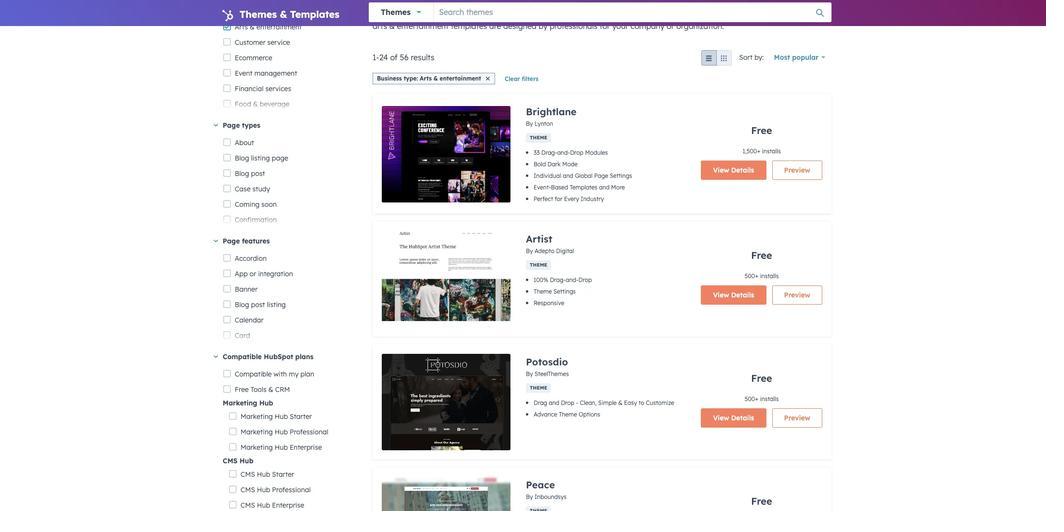 Task type: locate. For each thing, give the bounding box(es) containing it.
0 vertical spatial for
[[600, 21, 610, 31]]

marketing for marketing hub starter
[[241, 413, 273, 421]]

1 vertical spatial starter
[[272, 470, 294, 479]]

1 vertical spatial details
[[732, 291, 755, 300]]

cms hub
[[223, 457, 254, 466]]

drag- up 'dark'
[[542, 149, 558, 156]]

0 vertical spatial 500 + installs
[[745, 273, 779, 280]]

hubspot
[[766, 9, 800, 19], [264, 353, 293, 361]]

premium up professionals
[[566, 9, 598, 19]]

33 drag-and-drop modules bold dark mode individual and global page settings event-based templates and more perfect for every industry
[[534, 149, 632, 203]]

preview button
[[773, 160, 823, 180], [773, 286, 823, 305], [773, 409, 823, 428]]

hub up marketing hub enterprise
[[275, 428, 288, 437]]

2 vertical spatial view
[[713, 414, 730, 423]]

1 vertical spatial caret image
[[214, 356, 218, 358]]

enterprise for marketing hub enterprise
[[290, 443, 322, 452]]

& left crm on the left
[[269, 386, 273, 394]]

entertainment inside the business types group
[[257, 23, 302, 32]]

and- down digital
[[566, 276, 579, 284]]

500
[[745, 273, 755, 280], [745, 396, 755, 403]]

0 vertical spatial caret image
[[214, 124, 218, 127]]

3 by from the top
[[526, 370, 533, 378]]

1 horizontal spatial or
[[556, 9, 564, 19]]

1 horizontal spatial settings
[[610, 172, 632, 179]]

1 vertical spatial preview
[[785, 291, 811, 300]]

and inside drag and drop - clean, simple & easy to customize advance theme options
[[549, 399, 560, 407]]

settings
[[610, 172, 632, 179], [554, 288, 576, 295]]

by left lynton
[[526, 120, 533, 127]]

and
[[659, 9, 673, 19], [563, 172, 574, 179], [599, 184, 610, 191], [549, 399, 560, 407]]

and- for bold
[[558, 149, 570, 156]]

1 vertical spatial installs
[[761, 273, 779, 280]]

drop
[[570, 149, 584, 156], [579, 276, 592, 284], [561, 399, 575, 407]]

arts & entertainment
[[235, 23, 302, 32]]

1 vertical spatial drag-
[[550, 276, 566, 284]]

0 vertical spatial enterprise
[[290, 443, 322, 452]]

details for potosdio
[[732, 414, 755, 423]]

&
[[280, 8, 287, 20], [390, 21, 395, 31], [250, 23, 255, 32], [434, 75, 438, 82], [253, 100, 258, 109], [269, 386, 273, 394], [619, 399, 623, 407]]

build
[[373, 9, 391, 19]]

2 post from the top
[[251, 301, 265, 309]]

1 preview from the top
[[785, 166, 811, 174]]

website up are
[[469, 9, 496, 19]]

1 horizontal spatial business
[[377, 75, 402, 82]]

3 view details from the top
[[713, 414, 755, 423]]

drop inside '100% drag-and-drop theme settings responsive'
[[579, 276, 592, 284]]

hub down marketing hub professional
[[275, 443, 288, 452]]

case
[[235, 185, 251, 194]]

listing up blog post
[[251, 154, 270, 163]]

templates.
[[676, 9, 714, 19]]

cms hub professional
[[241, 486, 311, 495]]

hubspot up the with
[[264, 353, 293, 361]]

and inside the build then customize your website from these free or premium website themes and templates. our premium hubspot cms arts & entertainment templates are designed by professionals for your company or organization.
[[659, 9, 673, 19]]

blog for blog listing page
[[235, 154, 249, 163]]

marketing hub
[[223, 399, 273, 408]]

0 vertical spatial details
[[732, 166, 755, 174]]

professional for cms hub professional
[[272, 486, 311, 495]]

0 vertical spatial types
[[254, 5, 272, 14]]

and right drag
[[549, 399, 560, 407]]

0 horizontal spatial or
[[250, 270, 256, 278]]

0 vertical spatial compatible
[[223, 353, 262, 361]]

page types
[[223, 121, 261, 130]]

& left easy on the right bottom of the page
[[619, 399, 623, 407]]

marketing hub starter
[[241, 413, 312, 421]]

2 vertical spatial view details
[[713, 414, 755, 423]]

page for blog listing page
[[223, 121, 240, 130]]

0 vertical spatial settings
[[610, 172, 632, 179]]

listing down integration
[[267, 301, 286, 309]]

themes & templates link
[[240, 8, 340, 20]]

business
[[223, 5, 252, 14], [377, 75, 402, 82]]

1 500 from the top
[[745, 273, 755, 280]]

compatible
[[223, 353, 262, 361], [235, 370, 272, 379]]

and- inside '100% drag-and-drop theme settings responsive'
[[566, 276, 579, 284]]

themes for themes
[[381, 7, 411, 17]]

1 post from the top
[[251, 169, 265, 178]]

1 horizontal spatial website
[[601, 9, 628, 19]]

page features button
[[214, 236, 357, 247]]

templates
[[290, 8, 340, 20], [570, 184, 598, 191]]

most
[[774, 53, 791, 62]]

to
[[639, 399, 645, 407]]

2 vertical spatial view details link
[[701, 409, 767, 428]]

0 horizontal spatial for
[[555, 195, 563, 203]]

1 vertical spatial listing
[[267, 301, 286, 309]]

types inside business types dropdown button
[[254, 5, 272, 14]]

clear
[[505, 75, 520, 82]]

business type: arts & entertainment
[[377, 75, 481, 82]]

1 vertical spatial professional
[[272, 486, 311, 495]]

drop left -
[[561, 399, 575, 407]]

settings inside the 33 drag-and-drop modules bold dark mode individual and global page settings event-based templates and more perfect for every industry
[[610, 172, 632, 179]]

0 vertical spatial blog
[[235, 154, 249, 163]]

cms hub enterprise
[[241, 501, 304, 510]]

0 horizontal spatial hubspot
[[264, 353, 293, 361]]

1 vertical spatial 500
[[745, 396, 755, 403]]

caret image
[[214, 124, 218, 127], [214, 356, 218, 358]]

theme down lynton
[[530, 135, 548, 141]]

marketing for marketing hub
[[223, 399, 257, 408]]

0 vertical spatial post
[[251, 169, 265, 178]]

and up company
[[659, 9, 673, 19]]

post
[[251, 169, 265, 178], [251, 301, 265, 309]]

post inside page features group
[[251, 301, 265, 309]]

1 vertical spatial your
[[613, 21, 629, 31]]

blog down about in the left of the page
[[235, 154, 249, 163]]

business for business types
[[223, 5, 252, 14]]

cms for professional
[[241, 486, 255, 495]]

3 blog from the top
[[235, 301, 249, 309]]

peace by inboundsys
[[526, 479, 567, 501]]

simple
[[599, 399, 617, 407]]

enterprise down marketing hub professional
[[290, 443, 322, 452]]

food & beverage
[[235, 100, 290, 109]]

& right arts
[[390, 21, 395, 31]]

1 horizontal spatial templates
[[570, 184, 598, 191]]

-
[[576, 399, 579, 407]]

themes inside themes popup button
[[381, 7, 411, 17]]

2 vertical spatial blog
[[235, 301, 249, 309]]

1 preview button from the top
[[773, 160, 823, 180]]

drag- right '100%'
[[550, 276, 566, 284]]

3 details from the top
[[732, 414, 755, 423]]

compatible up the "tools"
[[235, 370, 272, 379]]

marketing down the marketing hub
[[241, 413, 273, 421]]

hubspot inside dropdown button
[[264, 353, 293, 361]]

business up customer
[[223, 5, 252, 14]]

by:
[[755, 53, 764, 62]]

1 vertical spatial drop
[[579, 276, 592, 284]]

brightlane
[[526, 106, 577, 118]]

view details link
[[701, 160, 767, 180], [701, 286, 767, 305], [701, 409, 767, 428]]

0 horizontal spatial your
[[450, 9, 466, 19]]

by inside artist by adepto digital
[[526, 247, 533, 255]]

1 vertical spatial blog
[[235, 169, 249, 178]]

0 vertical spatial preview
[[785, 166, 811, 174]]

& inside drag and drop - clean, simple & easy to customize advance theme options
[[619, 399, 623, 407]]

arts right type:
[[420, 75, 432, 82]]

0 vertical spatial drop
[[570, 149, 584, 156]]

2 500 + installs from the top
[[745, 396, 779, 403]]

preview button for brightlane
[[773, 160, 823, 180]]

drop inside the 33 drag-and-drop modules bold dark mode individual and global page settings event-based templates and more perfect for every industry
[[570, 149, 584, 156]]

2 vertical spatial or
[[250, 270, 256, 278]]

cms hub starter
[[241, 470, 294, 479]]

app
[[235, 270, 248, 278]]

business inside business types dropdown button
[[223, 5, 252, 14]]

entertainment up service at the top
[[257, 23, 302, 32]]

free for brightlane
[[752, 124, 773, 136]]

by inside peace by inboundsys
[[526, 493, 533, 501]]

1 blog from the top
[[235, 154, 249, 163]]

event
[[235, 69, 253, 78]]

0 vertical spatial hubspot
[[766, 9, 800, 19]]

marketing down marketing hub starter
[[241, 428, 273, 437]]

0 vertical spatial your
[[450, 9, 466, 19]]

features
[[242, 237, 270, 246]]

0 horizontal spatial website
[[469, 9, 496, 19]]

post inside page types group
[[251, 169, 265, 178]]

0 vertical spatial view
[[713, 166, 730, 174]]

0 vertical spatial or
[[556, 9, 564, 19]]

view details for brightlane
[[713, 166, 755, 174]]

by inside brightlane by lynton
[[526, 120, 533, 127]]

close image
[[486, 77, 490, 81]]

drop inside drag and drop - clean, simple & easy to customize advance theme options
[[561, 399, 575, 407]]

starter up "cms hub professional"
[[272, 470, 294, 479]]

marketing for marketing hub professional
[[241, 428, 273, 437]]

4 by from the top
[[526, 493, 533, 501]]

with
[[274, 370, 287, 379]]

1 500 + installs from the top
[[745, 273, 779, 280]]

page right caret icon
[[223, 237, 240, 246]]

drag and drop - clean, simple & easy to customize advance theme options
[[534, 399, 675, 418]]

starter
[[290, 413, 312, 421], [272, 470, 294, 479]]

2 premium from the left
[[731, 9, 764, 19]]

2 blog from the top
[[235, 169, 249, 178]]

premium right our
[[731, 9, 764, 19]]

types for business types
[[254, 5, 272, 14]]

3 view from the top
[[713, 414, 730, 423]]

0 vertical spatial templates
[[290, 8, 340, 20]]

banner
[[235, 285, 258, 294]]

your
[[450, 9, 466, 19], [613, 21, 629, 31]]

or right company
[[667, 21, 675, 31]]

1 horizontal spatial for
[[600, 21, 610, 31]]

1 vertical spatial view details link
[[701, 286, 767, 305]]

financial
[[235, 85, 264, 93]]

or right 'free' on the right top of the page
[[556, 9, 564, 19]]

2 view details from the top
[[713, 291, 755, 300]]

1 vertical spatial and-
[[566, 276, 579, 284]]

and-
[[558, 149, 570, 156], [566, 276, 579, 284]]

1 vertical spatial settings
[[554, 288, 576, 295]]

enterprise down "cms hub professional"
[[272, 501, 304, 510]]

settings up more
[[610, 172, 632, 179]]

1 vertical spatial types
[[242, 121, 261, 130]]

2 details from the top
[[732, 291, 755, 300]]

hub down "cms hub professional"
[[257, 501, 270, 510]]

hub for cms hub professional
[[257, 486, 270, 495]]

drop right '100%'
[[579, 276, 592, 284]]

compatible hubspot plans group
[[223, 382, 357, 511]]

types for page types
[[242, 121, 261, 130]]

hubspot up most
[[766, 9, 800, 19]]

arts inside the business types group
[[235, 23, 248, 32]]

1 view details link from the top
[[701, 160, 767, 180]]

post for blog post
[[251, 169, 265, 178]]

0 vertical spatial business
[[223, 5, 252, 14]]

theme up drag
[[530, 385, 548, 391]]

page types button
[[214, 120, 357, 131]]

1 horizontal spatial hubspot
[[766, 9, 800, 19]]

theme down '100%'
[[534, 288, 552, 295]]

hub up cms hub starter
[[240, 457, 254, 466]]

0 horizontal spatial templates
[[290, 8, 340, 20]]

1 vertical spatial preview button
[[773, 286, 823, 305]]

event-
[[534, 184, 551, 191]]

1 vertical spatial compatible
[[235, 370, 272, 379]]

types inside page types dropdown button
[[242, 121, 261, 130]]

drop up mode on the right of the page
[[570, 149, 584, 156]]

3 view details link from the top
[[701, 409, 767, 428]]

& right the food
[[253, 100, 258, 109]]

settings up responsive
[[554, 288, 576, 295]]

2 vertical spatial details
[[732, 414, 755, 423]]

services
[[266, 85, 291, 93]]

1 vertical spatial business
[[377, 75, 402, 82]]

0 horizontal spatial arts
[[235, 23, 248, 32]]

1 view from the top
[[713, 166, 730, 174]]

1 horizontal spatial themes
[[381, 7, 411, 17]]

2 vertical spatial preview
[[785, 414, 811, 423]]

1 vertical spatial 500 + installs
[[745, 396, 779, 403]]

2 horizontal spatial or
[[667, 21, 675, 31]]

1 vertical spatial post
[[251, 301, 265, 309]]

0 horizontal spatial themes
[[240, 8, 277, 20]]

marketing down the "tools"
[[223, 399, 257, 408]]

1 horizontal spatial premium
[[731, 9, 764, 19]]

drag- inside the 33 drag-and-drop modules bold dark mode individual and global page settings event-based templates and more perfect for every industry
[[542, 149, 558, 156]]

0 horizontal spatial premium
[[566, 9, 598, 19]]

professional for marketing hub professional
[[290, 428, 329, 437]]

post for blog post listing
[[251, 301, 265, 309]]

1 vertical spatial view details
[[713, 291, 755, 300]]

1 vertical spatial view
[[713, 291, 730, 300]]

arts up customer
[[235, 23, 248, 32]]

themes & templates
[[240, 8, 340, 20]]

website left themes
[[601, 9, 628, 19]]

drag
[[534, 399, 548, 407]]

blog for blog post
[[235, 169, 249, 178]]

0 horizontal spatial business
[[223, 5, 252, 14]]

theme up '100%'
[[530, 262, 548, 268]]

preview button for potosdio
[[773, 409, 823, 428]]

blog inside page features group
[[235, 301, 249, 309]]

hub for marketing hub enterprise
[[275, 443, 288, 452]]

0 vertical spatial page
[[223, 121, 240, 130]]

& up 'arts & entertainment'
[[280, 8, 287, 20]]

and down mode on the right of the page
[[563, 172, 574, 179]]

hub down free tools & crm
[[259, 399, 273, 408]]

types up 'arts & entertainment'
[[254, 5, 272, 14]]

page types group
[[223, 135, 357, 511]]

2 caret image from the top
[[214, 356, 218, 358]]

blog down banner at the bottom left of page
[[235, 301, 249, 309]]

entertainment left 'close' icon
[[440, 75, 481, 82]]

marketing up cms hub
[[241, 443, 273, 452]]

templates inside the 33 drag-and-drop modules bold dark mode individual and global page settings event-based templates and more perfect for every industry
[[570, 184, 598, 191]]

types up about in the left of the page
[[242, 121, 261, 130]]

view for brightlane
[[713, 166, 730, 174]]

themes for themes & templates
[[240, 8, 277, 20]]

post up study
[[251, 169, 265, 178]]

0 vertical spatial 500
[[745, 273, 755, 280]]

theme for potosdio
[[530, 385, 548, 391]]

hub down cms hub starter
[[257, 486, 270, 495]]

or right "app"
[[250, 270, 256, 278]]

compatible inside dropdown button
[[223, 353, 262, 361]]

and- up mode on the right of the page
[[558, 149, 570, 156]]

settings inside '100% drag-and-drop theme settings responsive'
[[554, 288, 576, 295]]

1 vertical spatial enterprise
[[272, 501, 304, 510]]

about
[[235, 139, 254, 147]]

& down results
[[434, 75, 438, 82]]

coming soon
[[235, 200, 277, 209]]

1 vertical spatial for
[[555, 195, 563, 203]]

0 vertical spatial preview button
[[773, 160, 823, 180]]

blog up case
[[235, 169, 249, 178]]

theme down -
[[559, 411, 577, 418]]

3 preview button from the top
[[773, 409, 823, 428]]

0 vertical spatial +
[[758, 147, 761, 155]]

2 vertical spatial +
[[755, 396, 759, 403]]

0 vertical spatial starter
[[290, 413, 312, 421]]

group
[[702, 50, 740, 66]]

2 vertical spatial installs
[[761, 396, 779, 403]]

by for potosdio
[[526, 370, 533, 378]]

starter up marketing hub professional
[[290, 413, 312, 421]]

2 500 from the top
[[745, 396, 755, 403]]

by
[[526, 120, 533, 127], [526, 247, 533, 255], [526, 370, 533, 378], [526, 493, 533, 501]]

0 horizontal spatial settings
[[554, 288, 576, 295]]

entertainment down customize
[[397, 21, 449, 31]]

1 vertical spatial templates
[[570, 184, 598, 191]]

caret image for compatible hubspot plans
[[214, 356, 218, 358]]

themes up 'arts & entertainment'
[[240, 8, 277, 20]]

starter for cms hub starter
[[272, 470, 294, 479]]

drag- inside '100% drag-and-drop theme settings responsive'
[[550, 276, 566, 284]]

page right global
[[595, 172, 609, 179]]

business types button
[[215, 4, 357, 16]]

1 by from the top
[[526, 120, 533, 127]]

1 caret image from the top
[[214, 124, 218, 127]]

blog listing page
[[235, 154, 288, 163]]

1 details from the top
[[732, 166, 755, 174]]

by inside potosdio by steelthemes
[[526, 370, 533, 378]]

hub for cms hub
[[240, 457, 254, 466]]

& inside the build then customize your website from these free or premium website themes and templates. our premium hubspot cms arts & entertainment templates are designed by professionals for your company or organization.
[[390, 21, 395, 31]]

preview
[[785, 166, 811, 174], [785, 291, 811, 300], [785, 414, 811, 423]]

for right professionals
[[600, 21, 610, 31]]

artist by adepto digital
[[526, 233, 574, 255]]

blog post listing
[[235, 301, 286, 309]]

details for brightlane
[[732, 166, 755, 174]]

for down based
[[555, 195, 563, 203]]

by down peace
[[526, 493, 533, 501]]

by left adepto
[[526, 247, 533, 255]]

professional up cms hub enterprise
[[272, 486, 311, 495]]

coming
[[235, 200, 260, 209]]

compatible for compatible with my plan
[[235, 370, 272, 379]]

theme inside '100% drag-and-drop theme settings responsive'
[[534, 288, 552, 295]]

view details link for brightlane
[[701, 160, 767, 180]]

for
[[600, 21, 610, 31], [555, 195, 563, 203]]

based
[[551, 184, 568, 191]]

business left type:
[[377, 75, 402, 82]]

0 vertical spatial and-
[[558, 149, 570, 156]]

0 vertical spatial professional
[[290, 428, 329, 437]]

0 vertical spatial drag-
[[542, 149, 558, 156]]

view
[[713, 166, 730, 174], [713, 291, 730, 300], [713, 414, 730, 423]]

1 vertical spatial hubspot
[[264, 353, 293, 361]]

and- inside the 33 drag-and-drop modules bold dark mode individual and global page settings event-based templates and more perfect for every industry
[[558, 149, 570, 156]]

2 vertical spatial preview button
[[773, 409, 823, 428]]

compatible with my plan
[[235, 370, 314, 379]]

premium
[[566, 9, 598, 19], [731, 9, 764, 19]]

marketing hub enterprise
[[241, 443, 322, 452]]

page up about in the left of the page
[[223, 121, 240, 130]]

post up calendar
[[251, 301, 265, 309]]

Search themes search field
[[434, 2, 832, 22]]

themes
[[631, 9, 657, 19]]

compatible down card
[[223, 353, 262, 361]]

blog for blog post listing
[[235, 301, 249, 309]]

2 by from the top
[[526, 247, 533, 255]]

3 preview from the top
[[785, 414, 811, 423]]

& up customer
[[250, 23, 255, 32]]

1 vertical spatial page
[[595, 172, 609, 179]]

advance
[[534, 411, 558, 418]]

2 vertical spatial drop
[[561, 399, 575, 407]]

compatible for compatible hubspot plans
[[223, 353, 262, 361]]

caret image inside compatible hubspot plans dropdown button
[[214, 356, 218, 358]]

0 vertical spatial view details
[[713, 166, 755, 174]]

0 vertical spatial arts
[[235, 23, 248, 32]]

0 vertical spatial installs
[[763, 147, 781, 155]]

2 vertical spatial page
[[223, 237, 240, 246]]

by down potosdio
[[526, 370, 533, 378]]

your up "templates"
[[450, 9, 466, 19]]

hub up marketing hub professional
[[275, 413, 288, 421]]

cms for enterprise
[[241, 501, 255, 510]]

your left company
[[613, 21, 629, 31]]

0 vertical spatial view details link
[[701, 160, 767, 180]]

hub up "cms hub professional"
[[257, 470, 270, 479]]

artist
[[526, 233, 553, 245]]

professional up marketing hub enterprise
[[290, 428, 329, 437]]

caret image inside page types dropdown button
[[214, 124, 218, 127]]

1 horizontal spatial your
[[613, 21, 629, 31]]

1 view details from the top
[[713, 166, 755, 174]]

business types
[[223, 5, 272, 14]]

theme for artist
[[530, 262, 548, 268]]

view for potosdio
[[713, 414, 730, 423]]

1 horizontal spatial arts
[[420, 75, 432, 82]]

0 vertical spatial listing
[[251, 154, 270, 163]]

themes up arts
[[381, 7, 411, 17]]

business types group
[[223, 19, 357, 266]]

individual
[[534, 172, 562, 179]]



Task type: describe. For each thing, give the bounding box(es) containing it.
templates
[[451, 21, 487, 31]]

potosdio
[[526, 356, 568, 368]]

preview for brightlane
[[785, 166, 811, 174]]

customize
[[411, 9, 448, 19]]

potosdio by steelthemes
[[526, 356, 569, 378]]

1 vertical spatial +
[[755, 273, 759, 280]]

by for brightlane
[[526, 120, 533, 127]]

drag- for settings
[[550, 276, 566, 284]]

blog post
[[235, 169, 265, 178]]

organization.
[[677, 21, 724, 31]]

entertainment inside the build then customize your website from these free or premium website themes and templates. our premium hubspot cms arts & entertainment templates are designed by professionals for your company or organization.
[[397, 21, 449, 31]]

more
[[612, 184, 625, 191]]

business for business type: arts & entertainment
[[377, 75, 402, 82]]

page for app or integration
[[223, 237, 240, 246]]

preview for potosdio
[[785, 414, 811, 423]]

+ for potosdio
[[755, 396, 759, 403]]

clear filters button
[[505, 73, 539, 84]]

theme inside drag and drop - clean, simple & easy to customize advance theme options
[[559, 411, 577, 418]]

results
[[411, 53, 435, 62]]

are
[[490, 21, 501, 31]]

digital
[[556, 247, 574, 255]]

view details link for potosdio
[[701, 409, 767, 428]]

drop for dark
[[570, 149, 584, 156]]

caret image for page types
[[214, 124, 218, 127]]

and- for settings
[[566, 276, 579, 284]]

bold
[[534, 161, 546, 168]]

and left more
[[599, 184, 610, 191]]

33
[[534, 149, 540, 156]]

steelthemes
[[535, 370, 569, 378]]

2 view from the top
[[713, 291, 730, 300]]

2 preview from the top
[[785, 291, 811, 300]]

listing inside page features group
[[267, 301, 286, 309]]

grid view image
[[720, 55, 728, 63]]

1,500
[[743, 147, 758, 155]]

1 vertical spatial arts
[[420, 75, 432, 82]]

1 vertical spatial or
[[667, 21, 675, 31]]

management
[[255, 69, 297, 78]]

56
[[400, 53, 409, 62]]

free for potosdio
[[752, 372, 773, 384]]

hub for marketing hub starter
[[275, 413, 288, 421]]

inboundsys
[[535, 493, 567, 501]]

compatible hubspot plans button
[[214, 351, 357, 363]]

for inside the 33 drag-and-drop modules bold dark mode individual and global page settings event-based templates and more perfect for every industry
[[555, 195, 563, 203]]

dark
[[548, 161, 561, 168]]

page inside the 33 drag-and-drop modules bold dark mode individual and global page settings event-based templates and more perfect for every industry
[[595, 172, 609, 179]]

tools
[[251, 386, 267, 394]]

accordion
[[235, 254, 267, 263]]

beverage
[[260, 100, 290, 109]]

study
[[253, 185, 270, 194]]

24
[[379, 53, 388, 62]]

soon
[[262, 200, 277, 209]]

these
[[518, 9, 538, 19]]

hub for marketing hub professional
[[275, 428, 288, 437]]

type:
[[404, 75, 418, 82]]

view details for potosdio
[[713, 414, 755, 423]]

filters
[[522, 75, 539, 82]]

free inside the compatible hubspot plans 'group'
[[235, 386, 249, 394]]

starter for marketing hub starter
[[290, 413, 312, 421]]

calendar
[[235, 316, 264, 325]]

options
[[579, 411, 601, 418]]

1,500 + installs
[[743, 147, 781, 155]]

hubspot inside the build then customize your website from these free or premium website themes and templates. our premium hubspot cms arts & entertainment templates are designed by professionals for your company or organization.
[[766, 9, 800, 19]]

hub for cms hub starter
[[257, 470, 270, 479]]

case study
[[235, 185, 270, 194]]

my
[[289, 370, 299, 379]]

lynton
[[535, 120, 553, 127]]

+ for brightlane
[[758, 147, 761, 155]]

peace
[[526, 479, 555, 491]]

100% drag-and-drop theme settings responsive
[[534, 276, 592, 307]]

enterprise for cms hub enterprise
[[272, 501, 304, 510]]

drag- for bold
[[542, 149, 558, 156]]

company
[[631, 21, 665, 31]]

100%
[[534, 276, 549, 284]]

2 preview button from the top
[[773, 286, 823, 305]]

2 website from the left
[[601, 9, 628, 19]]

plan
[[301, 370, 314, 379]]

mode
[[563, 161, 578, 168]]

page features group
[[223, 251, 357, 511]]

by for artist
[[526, 247, 533, 255]]

free for artist
[[752, 249, 773, 261]]

listing inside page types group
[[251, 154, 270, 163]]

designed
[[504, 21, 537, 31]]

food
[[235, 100, 251, 109]]

themes button
[[369, 2, 434, 22]]

confirmation
[[235, 216, 277, 224]]

caret image
[[214, 240, 218, 242]]

industry
[[581, 195, 604, 203]]

1 website from the left
[[469, 9, 496, 19]]

by
[[539, 21, 548, 31]]

installs for brightlane
[[763, 147, 781, 155]]

customer service
[[235, 38, 290, 47]]

1-24 of 56 results
[[373, 53, 435, 62]]

our
[[716, 9, 729, 19]]

for inside the build then customize your website from these free or premium website themes and templates. our premium hubspot cms arts & entertainment templates are designed by professionals for your company or organization.
[[600, 21, 610, 31]]

ecommerce
[[235, 54, 272, 62]]

financial services
[[235, 85, 291, 93]]

arts
[[373, 21, 387, 31]]

crm
[[275, 386, 290, 394]]

list view image
[[705, 55, 713, 63]]

card
[[235, 332, 250, 340]]

perfect
[[534, 195, 553, 203]]

easy
[[624, 399, 637, 407]]

hub for cms hub enterprise
[[257, 501, 270, 510]]

theme for brightlane
[[530, 135, 548, 141]]

then
[[393, 9, 409, 19]]

drop for responsive
[[579, 276, 592, 284]]

sort
[[740, 53, 753, 62]]

1 premium from the left
[[566, 9, 598, 19]]

clean,
[[580, 399, 597, 407]]

cms for starter
[[241, 470, 255, 479]]

2 view details link from the top
[[701, 286, 767, 305]]

most popular
[[774, 53, 819, 62]]

brightlane by lynton
[[526, 106, 577, 127]]

global
[[575, 172, 593, 179]]

1-
[[373, 53, 379, 62]]

from
[[499, 9, 516, 19]]

hub for marketing hub
[[259, 399, 273, 408]]

installs for potosdio
[[761, 396, 779, 403]]

free tools & crm
[[235, 386, 290, 394]]

cms inside the build then customize your website from these free or premium website themes and templates. our premium hubspot cms arts & entertainment templates are designed by professionals for your company or organization.
[[802, 9, 819, 19]]

or inside page features group
[[250, 270, 256, 278]]

marketing for marketing hub enterprise
[[241, 443, 273, 452]]

customize
[[646, 399, 675, 407]]

page
[[272, 154, 288, 163]]

compatible hubspot plans
[[223, 353, 314, 361]]

& inside the compatible hubspot plans 'group'
[[269, 386, 273, 394]]



Task type: vqa. For each thing, say whether or not it's contained in the screenshot.
Create contact "button"
no



